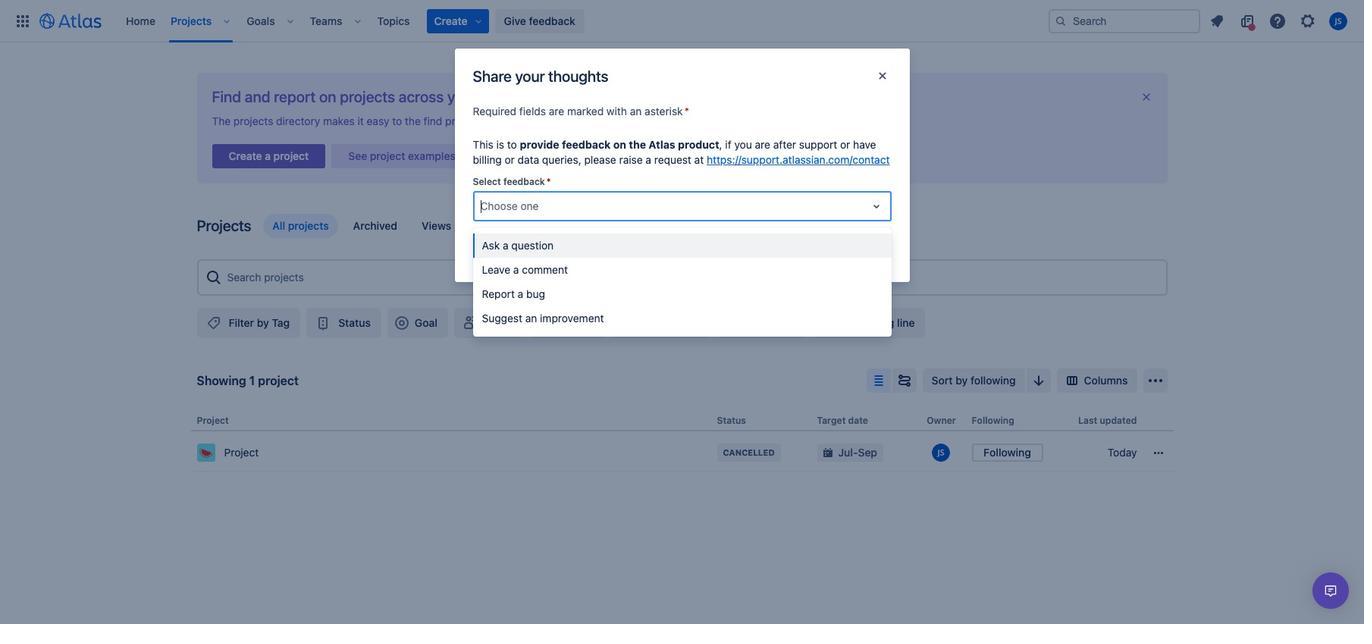 Task type: describe. For each thing, give the bounding box(es) containing it.
reporting line
[[846, 316, 915, 329]]

status image
[[314, 314, 332, 332]]

a for comment
[[514, 263, 519, 276]]

the
[[212, 115, 231, 127]]

keyword
[[701, 115, 742, 127]]

by
[[257, 316, 269, 329]]

goals link
[[242, 9, 280, 33]]

improvement
[[540, 312, 604, 325]]

1 vertical spatial projects
[[197, 217, 251, 234]]

a for project
[[265, 149, 271, 162]]

teams link
[[305, 9, 347, 33]]

1 horizontal spatial to
[[507, 138, 517, 151]]

all
[[273, 219, 285, 232]]

data
[[518, 153, 540, 166]]

select
[[473, 176, 501, 187]]

1
[[249, 374, 255, 388]]

Search projects field
[[223, 264, 1160, 291]]

1 vertical spatial owner
[[927, 415, 957, 426]]

topics
[[377, 14, 410, 27]]

the projects directory makes it easy to the find projects you're looking for or need to report on with keyword search and filters.
[[212, 115, 832, 127]]

cancel button
[[740, 240, 793, 264]]

question
[[512, 239, 554, 252]]

open intercom messenger image
[[1322, 582, 1341, 600]]

reporting
[[846, 316, 895, 329]]

give
[[504, 14, 526, 27]]

directory
[[276, 115, 320, 127]]

1 vertical spatial the
[[629, 138, 646, 151]]

0 vertical spatial your
[[515, 67, 545, 85]]

0 horizontal spatial your
[[447, 88, 478, 105]]

0 vertical spatial following
[[750, 316, 797, 329]]

1 vertical spatial following
[[972, 415, 1015, 426]]

need
[[589, 115, 614, 127]]

goals
[[247, 14, 275, 27]]

feedback for select feedback *
[[504, 176, 545, 187]]

, if you are after support or have billing or data queries, please raise a request at
[[473, 138, 877, 166]]

filter by tag
[[229, 316, 290, 329]]

ask a question
[[482, 239, 554, 252]]

2 vertical spatial on
[[614, 138, 627, 151]]

search projects image
[[204, 269, 223, 287]]

2 vertical spatial following
[[984, 446, 1032, 459]]

following image
[[725, 314, 743, 332]]

required fields are marked with an asterisk *
[[473, 105, 690, 118]]

0 horizontal spatial following button
[[718, 308, 808, 338]]

1 horizontal spatial status
[[717, 415, 746, 426]]

0 vertical spatial *
[[685, 105, 690, 118]]

search
[[745, 115, 777, 127]]

marked
[[567, 105, 604, 118]]

please
[[585, 153, 617, 166]]

search image
[[1055, 15, 1067, 27]]

goal button
[[388, 308, 448, 338]]

fields
[[520, 105, 546, 118]]

all projects
[[273, 219, 329, 232]]

leave
[[482, 263, 511, 276]]

billing
[[473, 153, 502, 166]]

company
[[481, 88, 544, 105]]

reporting line button
[[814, 308, 926, 338]]

atlas
[[649, 138, 676, 151]]

1 horizontal spatial following button
[[972, 444, 1044, 462]]

it
[[358, 115, 364, 127]]

0 horizontal spatial are
[[549, 105, 565, 118]]

thoughts
[[549, 67, 609, 85]]

comment
[[522, 263, 568, 276]]

contributor
[[643, 316, 701, 329]]

jul-sep
[[839, 446, 878, 459]]

0 vertical spatial report
[[274, 88, 316, 105]]

Search field
[[1049, 9, 1201, 33]]

projects link
[[166, 9, 216, 33]]

this is to provide feedback on the atlas product
[[473, 138, 720, 151]]

projects inside button
[[288, 219, 329, 232]]

provide
[[520, 138, 560, 151]]

0 vertical spatial and
[[245, 88, 270, 105]]

one
[[521, 200, 539, 212]]

https://support.atlassian.com/contact
[[707, 153, 890, 166]]

raise
[[619, 153, 643, 166]]

product
[[678, 138, 720, 151]]

give feedback button
[[495, 9, 585, 33]]

have
[[854, 138, 877, 151]]

find and report on projects across your company
[[212, 88, 544, 105]]

a for question
[[503, 239, 509, 252]]

find
[[424, 115, 443, 127]]

close banner image
[[1141, 91, 1153, 103]]

0 horizontal spatial *
[[547, 176, 551, 187]]

2 horizontal spatial to
[[616, 115, 626, 127]]

https://support.atlassian.com/contact link
[[707, 153, 890, 166]]

1 vertical spatial feedback
[[562, 138, 611, 151]]

last updated
[[1079, 415, 1138, 426]]

owner button
[[530, 308, 605, 338]]

sep
[[858, 446, 878, 459]]

showing 1 project
[[197, 374, 299, 388]]

see
[[348, 149, 367, 162]]

report
[[482, 288, 515, 300]]

required
[[473, 105, 517, 118]]

2 horizontal spatial on
[[662, 115, 674, 127]]

examples
[[408, 149, 456, 162]]

are inside , if you are after support or have billing or data queries, please raise a request at
[[755, 138, 771, 151]]

project for create a project
[[274, 149, 309, 162]]

create a project
[[229, 149, 309, 162]]

tag
[[272, 316, 290, 329]]

updated
[[1100, 415, 1138, 426]]

looking
[[521, 115, 557, 127]]

topics link
[[373, 9, 415, 33]]



Task type: vqa. For each thing, say whether or not it's contained in the screenshot.
Atlas
yes



Task type: locate. For each thing, give the bounding box(es) containing it.
help image
[[1269, 12, 1287, 30]]

or right for
[[576, 115, 586, 127]]

at
[[695, 153, 704, 166]]

a inside button
[[265, 149, 271, 162]]

on up raise
[[614, 138, 627, 151]]

1 vertical spatial following button
[[972, 444, 1044, 462]]

tag image
[[204, 314, 223, 332]]

your down the share
[[447, 88, 478, 105]]

0 vertical spatial following button
[[718, 308, 808, 338]]

filters.
[[801, 115, 832, 127]]

display as timeline image
[[896, 372, 914, 390]]

are
[[549, 105, 565, 118], [755, 138, 771, 151]]

teams
[[310, 14, 343, 27]]

team
[[486, 316, 513, 329]]

on up atlas
[[662, 115, 674, 127]]

projects up 'this'
[[445, 115, 485, 127]]

choose
[[481, 200, 518, 212]]

0 horizontal spatial status
[[339, 316, 371, 329]]

support
[[800, 138, 838, 151]]

status up cancelled
[[717, 415, 746, 426]]

project down directory
[[274, 149, 309, 162]]

for
[[560, 115, 573, 127]]

projects
[[171, 14, 212, 27], [197, 217, 251, 234]]

you're
[[488, 115, 519, 127]]

feedback down data
[[504, 176, 545, 187]]

1 vertical spatial status
[[717, 415, 746, 426]]

bug
[[527, 288, 545, 300]]

1 vertical spatial an
[[526, 312, 537, 325]]

0 horizontal spatial on
[[319, 88, 336, 105]]

cancel
[[749, 245, 783, 258]]

feedback inside button
[[529, 14, 576, 27]]

0 horizontal spatial report
[[274, 88, 316, 105]]

project right 1
[[258, 374, 299, 388]]

team button
[[454, 308, 524, 338]]

the left find on the top
[[405, 115, 421, 127]]

report up directory
[[274, 88, 316, 105]]

jul-
[[839, 446, 858, 459]]

ask
[[482, 239, 500, 252]]

or left the have
[[841, 138, 851, 151]]

feedback
[[529, 14, 576, 27], [562, 138, 611, 151], [504, 176, 545, 187]]

status inside status button
[[339, 316, 371, 329]]

banner
[[0, 0, 1365, 42]]

projects right home
[[171, 14, 212, 27]]

and
[[245, 88, 270, 105], [780, 115, 799, 127]]

0 vertical spatial feedback
[[529, 14, 576, 27]]

with
[[607, 105, 627, 118], [677, 115, 698, 127]]

leave a comment
[[482, 263, 568, 276]]

a right leave
[[514, 263, 519, 276]]

home link
[[121, 9, 160, 33]]

target
[[817, 415, 846, 426]]

1 vertical spatial or
[[841, 138, 851, 151]]

1 vertical spatial and
[[780, 115, 799, 127]]

makes
[[323, 115, 355, 127]]

0 vertical spatial status
[[339, 316, 371, 329]]

and right the find on the left
[[245, 88, 270, 105]]

or left data
[[505, 153, 515, 166]]

home
[[126, 14, 156, 27]]

feedback right give
[[529, 14, 576, 27]]

report up atlas
[[629, 115, 659, 127]]

0 horizontal spatial or
[[505, 153, 515, 166]]

1 horizontal spatial on
[[614, 138, 627, 151]]

target date
[[817, 415, 869, 426]]

a right raise
[[646, 153, 652, 166]]

0 vertical spatial owner
[[562, 316, 595, 329]]

1 vertical spatial are
[[755, 138, 771, 151]]

1 horizontal spatial your
[[515, 67, 545, 85]]

* down queries,
[[547, 176, 551, 187]]

1 vertical spatial report
[[629, 115, 659, 127]]

1 horizontal spatial with
[[677, 115, 698, 127]]

date
[[849, 415, 869, 426]]

reverse sort order image
[[1030, 372, 1048, 390]]

0 horizontal spatial an
[[526, 312, 537, 325]]

a right the create
[[265, 149, 271, 162]]

0 vertical spatial are
[[549, 105, 565, 118]]

1 vertical spatial *
[[547, 176, 551, 187]]

1 horizontal spatial are
[[755, 138, 771, 151]]

owner inside owner button
[[562, 316, 595, 329]]

a for bug
[[518, 288, 524, 300]]

0 horizontal spatial with
[[607, 105, 627, 118]]

following button
[[718, 308, 808, 338], [972, 444, 1044, 462]]

filter
[[229, 316, 254, 329]]

last
[[1079, 415, 1098, 426]]

an
[[630, 105, 642, 118], [526, 312, 537, 325]]

feedback up please
[[562, 138, 611, 151]]

1 horizontal spatial and
[[780, 115, 799, 127]]

find
[[212, 88, 241, 105]]

status
[[339, 316, 371, 329], [717, 415, 746, 426]]

2 vertical spatial or
[[505, 153, 515, 166]]

2 vertical spatial feedback
[[504, 176, 545, 187]]

projects inside projects link
[[171, 14, 212, 27]]

create
[[229, 149, 262, 162]]

* right asterisk
[[685, 105, 690, 118]]

the
[[405, 115, 421, 127], [629, 138, 646, 151]]

status right 'status' icon
[[339, 316, 371, 329]]

goal
[[415, 316, 438, 329]]

line
[[898, 316, 915, 329]]

report a bug
[[482, 288, 545, 300]]

0 vertical spatial an
[[630, 105, 642, 118]]

0 horizontal spatial the
[[405, 115, 421, 127]]

1 vertical spatial your
[[447, 88, 478, 105]]

0 horizontal spatial and
[[245, 88, 270, 105]]

your up company
[[515, 67, 545, 85]]

with right "marked"
[[607, 105, 627, 118]]

see project examples
[[348, 149, 456, 162]]

suggest an improvement
[[482, 312, 604, 325]]

on
[[319, 88, 336, 105], [662, 115, 674, 127], [614, 138, 627, 151]]

a left bug
[[518, 288, 524, 300]]

0 vertical spatial or
[[576, 115, 586, 127]]

a inside , if you are after support or have billing or data queries, please raise a request at
[[646, 153, 652, 166]]

status button
[[307, 308, 381, 338]]

projects
[[340, 88, 395, 105], [234, 115, 273, 127], [445, 115, 485, 127], [288, 219, 329, 232]]

,
[[720, 138, 723, 151]]

1 horizontal spatial report
[[629, 115, 659, 127]]

0 horizontal spatial to
[[392, 115, 402, 127]]

select feedback *
[[473, 176, 551, 187]]

feedback for give feedback
[[529, 14, 576, 27]]

share
[[473, 67, 512, 85]]

queries,
[[542, 153, 582, 166]]

project
[[197, 415, 229, 426]]

close modal image
[[874, 67, 892, 85]]

top element
[[9, 0, 1049, 42]]

0 vertical spatial the
[[405, 115, 421, 127]]

easy
[[367, 115, 390, 127]]

archived
[[353, 219, 398, 232]]

give feedback
[[504, 14, 576, 27]]

suggest
[[482, 312, 523, 325]]

to
[[392, 115, 402, 127], [616, 115, 626, 127], [507, 138, 517, 151]]

1 horizontal spatial an
[[630, 105, 642, 118]]

an down bug
[[526, 312, 537, 325]]

1 horizontal spatial owner
[[927, 415, 957, 426]]

1 horizontal spatial or
[[576, 115, 586, 127]]

project right see
[[370, 149, 406, 162]]

project
[[274, 149, 309, 162], [370, 149, 406, 162], [258, 374, 299, 388]]

see project examples button
[[332, 140, 473, 173]]

are right fields
[[549, 105, 565, 118]]

today
[[1108, 446, 1138, 459]]

1 horizontal spatial the
[[629, 138, 646, 151]]

your
[[515, 67, 545, 85], [447, 88, 478, 105]]

None text field
[[481, 199, 483, 214]]

display as list image
[[870, 372, 888, 390]]

projects right the
[[234, 115, 273, 127]]

all projects button
[[264, 214, 338, 238]]

the up raise
[[629, 138, 646, 151]]

to right is
[[507, 138, 517, 151]]

0 vertical spatial projects
[[171, 14, 212, 27]]

projects up it
[[340, 88, 395, 105]]

2 horizontal spatial or
[[841, 138, 851, 151]]

and up after
[[780, 115, 799, 127]]

on up makes
[[319, 88, 336, 105]]

1 horizontal spatial *
[[685, 105, 690, 118]]

with up product
[[677, 115, 698, 127]]

owner
[[562, 316, 595, 329], [927, 415, 957, 426]]

projects right all
[[288, 219, 329, 232]]

after
[[774, 138, 797, 151]]

create a project button
[[212, 140, 326, 173]]

are right you at the top of the page
[[755, 138, 771, 151]]

0 horizontal spatial owner
[[562, 316, 595, 329]]

a
[[265, 149, 271, 162], [646, 153, 652, 166], [503, 239, 509, 252], [514, 263, 519, 276], [518, 288, 524, 300]]

projects up search projects icon
[[197, 217, 251, 234]]

banner containing home
[[0, 0, 1365, 42]]

if
[[726, 138, 732, 151]]

an left asterisk
[[630, 105, 642, 118]]

0 vertical spatial on
[[319, 88, 336, 105]]

1 vertical spatial on
[[662, 115, 674, 127]]

to right need
[[616, 115, 626, 127]]

project for showing 1 project
[[258, 374, 299, 388]]

archived button
[[344, 214, 407, 238]]

to right easy
[[392, 115, 402, 127]]

following
[[750, 316, 797, 329], [972, 415, 1015, 426], [984, 446, 1032, 459]]

open image
[[868, 197, 886, 215]]

showing
[[197, 374, 246, 388]]

a right ask
[[503, 239, 509, 252]]



